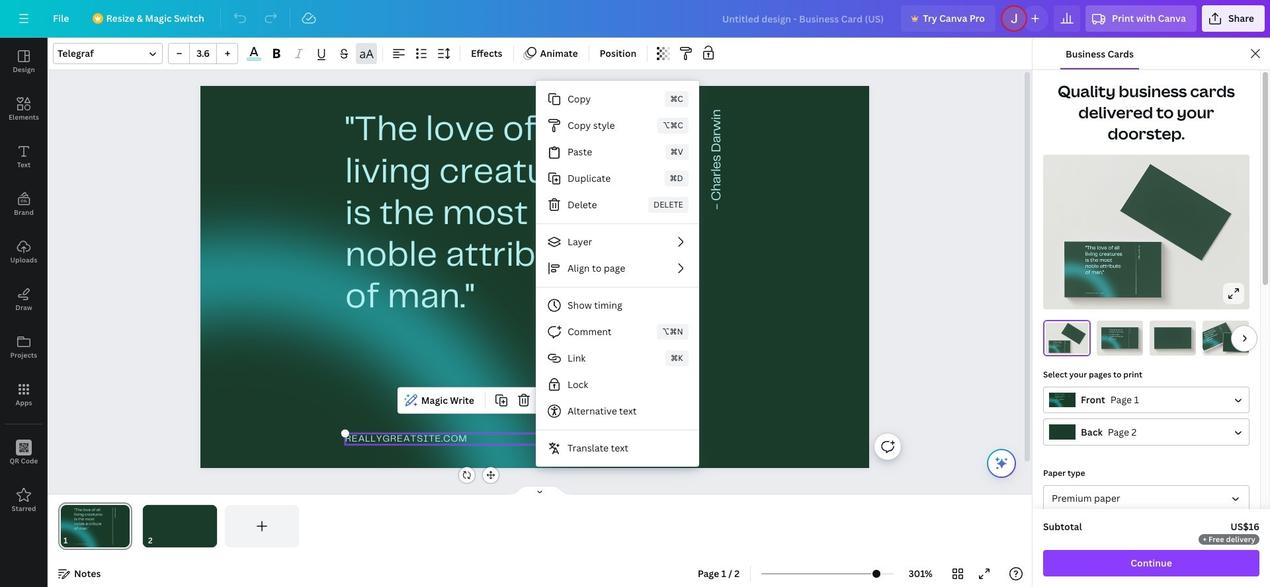 Task type: vqa. For each thing, say whether or not it's contained in the screenshot.
'page 1' image
yes



Task type: describe. For each thing, give the bounding box(es) containing it.
#b2edef image
[[247, 58, 261, 61]]

main menu bar
[[0, 0, 1271, 38]]

canva assistant image
[[994, 456, 1010, 472]]

hide pages image
[[508, 486, 572, 496]]

Page title text field
[[73, 535, 79, 548]]



Task type: locate. For each thing, give the bounding box(es) containing it.
menu
[[536, 81, 699, 467]]

– – number field
[[194, 47, 212, 60]]

None button
[[1044, 387, 1250, 414], [1044, 419, 1250, 446], [1044, 486, 1250, 512], [1044, 387, 1250, 414], [1044, 419, 1250, 446], [1044, 486, 1250, 512]]

side panel tab list
[[0, 38, 48, 525]]

page 1 image
[[58, 506, 132, 548]]

Design title text field
[[712, 5, 896, 32]]

Zoom button
[[899, 564, 942, 585]]

group
[[168, 43, 238, 64]]



